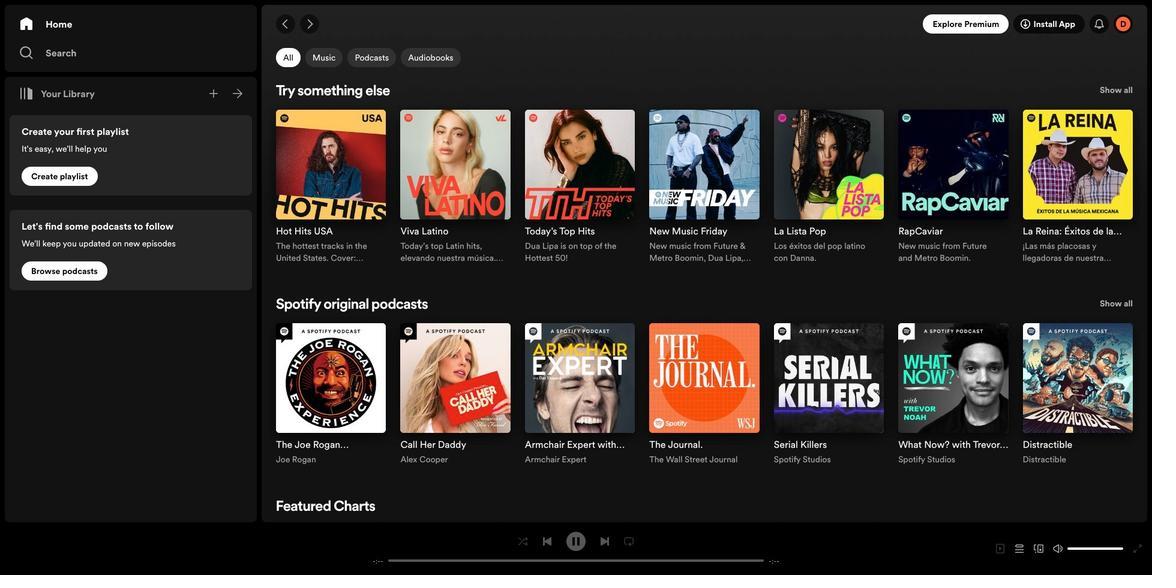 Task type: locate. For each thing, give the bounding box(es) containing it.
enable shuffle image
[[519, 537, 528, 546]]

go back image
[[281, 19, 290, 29]]

what's new image
[[1095, 19, 1104, 29]]

spotify - web player: music for everyone element
[[262, 43, 1148, 576]]

Podcasts checkbox
[[348, 48, 396, 67]]

featured charts element
[[269, 497, 1140, 576]]

pause image
[[571, 537, 581, 546]]

Disable repeat checkbox
[[619, 532, 639, 551]]

try something else element
[[269, 82, 1140, 272]]

player controls element
[[360, 532, 793, 566]]

spotify original podcasts element
[[269, 296, 1140, 473]]

group
[[269, 103, 393, 272], [393, 103, 518, 272], [518, 103, 642, 272], [642, 103, 767, 272], [767, 103, 891, 272], [891, 103, 1016, 272], [1016, 103, 1140, 272], [269, 317, 393, 473], [393, 317, 518, 473], [518, 317, 642, 473], [642, 317, 767, 473], [767, 317, 891, 473], [1016, 317, 1140, 473]]

All checkbox
[[276, 48, 301, 67]]

next image
[[600, 537, 610, 546]]



Task type: describe. For each thing, give the bounding box(es) containing it.
top bar and user menu element
[[262, 5, 1148, 43]]

main element
[[5, 5, 257, 523]]

Music checkbox
[[305, 48, 343, 67]]

previous image
[[543, 537, 552, 546]]

connect to a device image
[[1034, 544, 1044, 554]]

volume high image
[[1053, 544, 1063, 554]]

Audiobooks checkbox
[[401, 48, 461, 67]]

go forward image
[[305, 19, 315, 29]]

disable repeat image
[[624, 537, 634, 546]]



Task type: vqa. For each thing, say whether or not it's contained in the screenshot.
Clear filters Image
no



